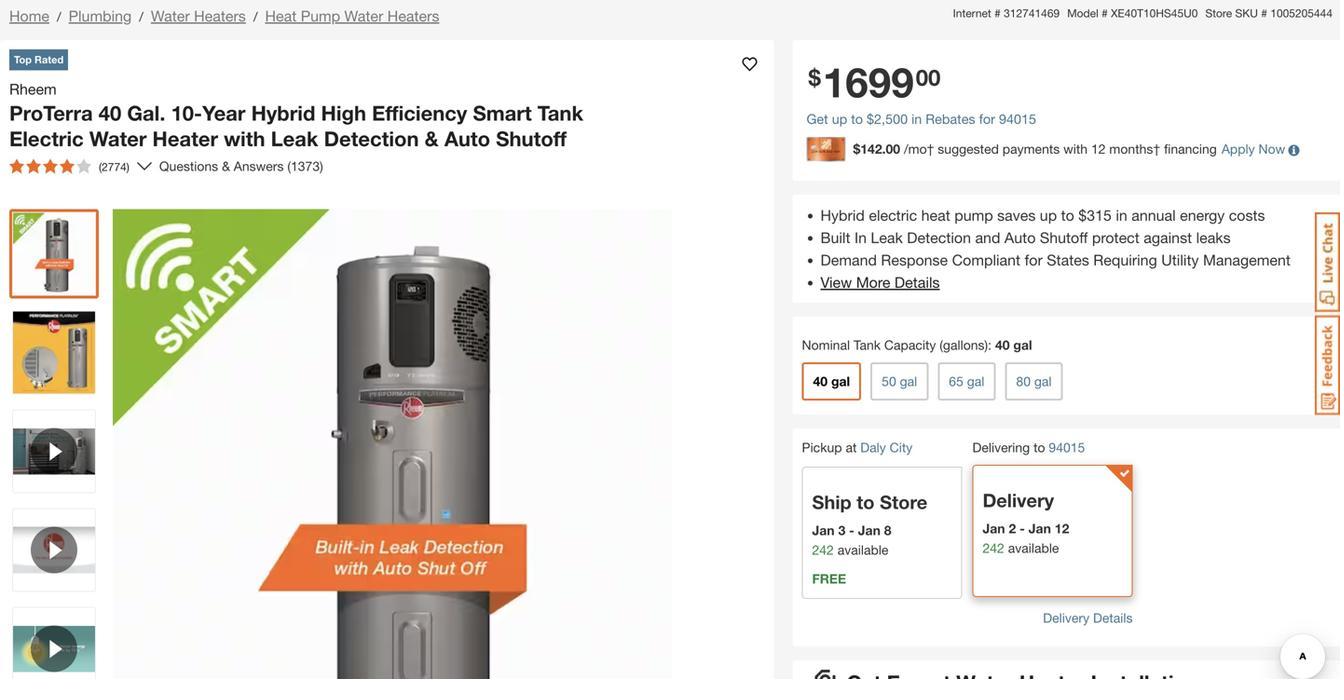 Task type: vqa. For each thing, say whether or not it's contained in the screenshot.
top Decor
no



Task type: describe. For each thing, give the bounding box(es) containing it.
shutoff inside hybrid electric heat pump saves up to $315 in annual energy costs built in leak detection and auto shutoff protect against leaks demand response compliant for states requiring utility management view more details
[[1040, 229, 1089, 246]]

80 gal button
[[1006, 363, 1064, 401]]

auto inside rheem proterra 40 gal. 10-year hybrid high efficiency smart tank electric water heater with leak detection & auto shutoff
[[445, 126, 491, 151]]

delivery details button
[[1044, 609, 1133, 629]]

gal for 50 gal
[[900, 374, 918, 389]]

energy
[[1181, 206, 1226, 224]]

rheem
[[9, 80, 57, 98]]

242 inside ship to store jan 3 - jan 8 242 available
[[813, 543, 834, 558]]

00
[[916, 64, 941, 90]]

tank inside rheem proterra 40 gal. 10-year hybrid high efficiency smart tank electric water heater with leak detection & auto shutoff
[[538, 101, 584, 125]]

electric
[[9, 126, 84, 151]]

ship
[[813, 492, 852, 514]]

(2774) button
[[2, 152, 137, 181]]

65
[[950, 374, 964, 389]]

hybrid inside rheem proterra 40 gal. 10-year hybrid high efficiency smart tank electric water heater with leak detection & auto shutoff
[[251, 101, 316, 125]]

plumbing
[[69, 7, 132, 25]]

to inside delivering to 94015
[[1034, 440, 1046, 455]]

to left $2,500
[[852, 111, 864, 127]]

city
[[890, 440, 913, 455]]

$
[[809, 64, 821, 90]]

6249856066001 image
[[13, 510, 95, 592]]

3
[[839, 523, 846, 539]]

home / plumbing / water heaters / heat pump water heaters
[[9, 7, 440, 25]]

leaks
[[1197, 229, 1231, 246]]

get up to $2,500 in  rebates for 94015 button
[[807, 111, 1037, 127]]

(2774)
[[99, 160, 130, 173]]

gal.
[[127, 101, 165, 125]]

water heaters link
[[151, 7, 246, 25]]

50 gal button
[[871, 363, 929, 401]]

year
[[202, 101, 246, 125]]

delivering to 94015
[[973, 440, 1086, 456]]

jan left 8
[[859, 523, 881, 539]]

requiring
[[1094, 251, 1158, 269]]

electric
[[869, 206, 918, 224]]

with inside rheem proterra 40 gal. 10-year hybrid high efficiency smart tank electric water heater with leak detection & auto shutoff
[[224, 126, 265, 151]]

get
[[807, 111, 829, 127]]

more
[[857, 273, 891, 291]]

against
[[1144, 229, 1193, 246]]

delivery for delivery jan 2 - jan 12 242 available
[[983, 490, 1055, 512]]

detection inside hybrid electric heat pump saves up to $315 in annual energy costs built in leak detection and auto shutoff protect against leaks demand response compliant for states requiring utility management view more details
[[908, 229, 972, 246]]

in inside hybrid electric heat pump saves up to $315 in annual energy costs built in leak detection and auto shutoff protect against leaks demand response compliant for states requiring utility management view more details
[[1116, 206, 1128, 224]]

0 vertical spatial store
[[1206, 7, 1233, 20]]

efficiency
[[372, 101, 467, 125]]

rheem proterra 40 gal. 10-year hybrid high efficiency smart tank electric water heater with leak detection & auto shutoff
[[9, 80, 584, 151]]

ship to store jan 3 - jan 8 242 available
[[813, 492, 928, 558]]

states
[[1047, 251, 1090, 269]]

hybrid electric heat pump saves up to $315 in annual energy costs built in leak detection and auto shutoff protect against leaks demand response compliant for states requiring utility management view more details
[[821, 206, 1291, 291]]

response
[[882, 251, 948, 269]]

compliant
[[953, 251, 1021, 269]]

$2,500
[[867, 111, 908, 127]]

heat
[[265, 7, 297, 25]]

- inside delivery jan 2 - jan 12 242 available
[[1020, 521, 1026, 537]]

sku
[[1236, 7, 1259, 20]]

management
[[1204, 251, 1291, 269]]

utility
[[1162, 251, 1200, 269]]

financing
[[1165, 141, 1218, 157]]

1 / from the left
[[57, 9, 61, 24]]

50 gal
[[882, 374, 918, 389]]

detection inside rheem proterra 40 gal. 10-year hybrid high efficiency smart tank electric water heater with leak detection & auto shutoff
[[324, 126, 419, 151]]

0 horizontal spatial for
[[980, 111, 996, 127]]

costs
[[1230, 206, 1266, 224]]

at
[[846, 440, 857, 455]]

for inside hybrid electric heat pump saves up to $315 in annual energy costs built in leak detection and auto shutoff protect against leaks demand response compliant for states requiring utility management view more details
[[1025, 251, 1043, 269]]

3 / from the left
[[253, 9, 258, 24]]

2
[[1009, 521, 1017, 537]]

65 gal
[[950, 374, 985, 389]]

heat
[[922, 206, 951, 224]]

apply now image
[[807, 137, 854, 162]]

leak inside rheem proterra 40 gal. 10-year hybrid high efficiency smart tank electric water heater with leak detection & auto shutoff
[[271, 126, 319, 151]]

home link
[[9, 7, 49, 25]]

months†
[[1110, 141, 1161, 157]]

(1373)
[[288, 159, 323, 174]]

94015 inside delivering to 94015
[[1049, 440, 1086, 456]]

to inside hybrid electric heat pump saves up to $315 in annual energy costs built in leak detection and auto shutoff protect against leaks demand response compliant for states requiring utility management view more details
[[1062, 206, 1075, 224]]

protect
[[1093, 229, 1140, 246]]

jan right 2
[[1029, 521, 1052, 537]]

built
[[821, 229, 851, 246]]

top rated
[[14, 54, 64, 66]]

top
[[14, 54, 32, 66]]

rheem heat pump water heaters xe40t10hs45u0 e1.1 image
[[13, 312, 95, 394]]

details inside button
[[1094, 611, 1133, 626]]

daly city button
[[861, 440, 913, 455]]

heater
[[152, 126, 218, 151]]

1 vertical spatial 40
[[996, 337, 1010, 353]]

saves
[[998, 206, 1036, 224]]

0 horizontal spatial &
[[222, 159, 230, 174]]

jan left 2
[[983, 521, 1006, 537]]

rebates
[[926, 111, 976, 127]]

gal for 65 gal
[[968, 374, 985, 389]]

auto inside hybrid electric heat pump saves up to $315 in annual energy costs built in leak detection and auto shutoff protect against leaks demand response compliant for states requiring utility management view more details
[[1005, 229, 1036, 246]]

2 horizontal spatial water
[[345, 7, 384, 25]]

80
[[1017, 374, 1031, 389]]

available inside delivery jan 2 - jan 12 242 available
[[1009, 541, 1060, 556]]

internet
[[954, 7, 992, 20]]

gal for 80 gal
[[1035, 374, 1052, 389]]

delivery details
[[1044, 611, 1133, 626]]

:
[[989, 337, 992, 353]]

shutoff inside rheem proterra 40 gal. 10-year hybrid high efficiency smart tank electric water heater with leak detection & auto shutoff
[[496, 126, 567, 151]]

rated
[[34, 54, 64, 66]]

3 # from the left
[[1262, 7, 1268, 20]]

in
[[855, 229, 867, 246]]



Task type: locate. For each thing, give the bounding box(es) containing it.
1 horizontal spatial store
[[1206, 7, 1233, 20]]

detection
[[324, 126, 419, 151], [908, 229, 972, 246]]

0 horizontal spatial with
[[224, 126, 265, 151]]

hybrid up (1373)
[[251, 101, 316, 125]]

delivering
[[973, 440, 1031, 455]]

payments
[[1003, 141, 1060, 157]]

1 horizontal spatial #
[[1102, 7, 1109, 20]]

annual
[[1132, 206, 1176, 224]]

#
[[995, 7, 1001, 20], [1102, 7, 1109, 20], [1262, 7, 1268, 20]]

1 vertical spatial detection
[[908, 229, 972, 246]]

0 horizontal spatial /
[[57, 9, 61, 24]]

store
[[1206, 7, 1233, 20], [880, 492, 928, 514]]

/
[[57, 9, 61, 24], [139, 9, 143, 24], [253, 9, 258, 24]]

gal right 80
[[1035, 374, 1052, 389]]

12 inside delivery jan 2 - jan 12 242 available
[[1055, 521, 1070, 537]]

0 vertical spatial details
[[895, 273, 940, 291]]

1005205444
[[1271, 7, 1333, 20]]

/ left heat
[[253, 9, 258, 24]]

80 gal
[[1017, 374, 1052, 389]]

auto down "saves"
[[1005, 229, 1036, 246]]

1 horizontal spatial hybrid
[[821, 206, 865, 224]]

auto down the smart
[[445, 126, 491, 151]]

- right "3"
[[850, 523, 855, 539]]

rheem heat pump water heaters xe40t10hs45u0 64.0 image
[[13, 213, 95, 295]]

1 vertical spatial up
[[1040, 206, 1058, 224]]

0 vertical spatial leak
[[271, 126, 319, 151]]

1 vertical spatial 12
[[1055, 521, 1070, 537]]

40 right :
[[996, 337, 1010, 353]]

1 horizontal spatial for
[[1025, 251, 1043, 269]]

available down "3"
[[838, 543, 889, 558]]

0 horizontal spatial store
[[880, 492, 928, 514]]

in up protect
[[1116, 206, 1128, 224]]

available
[[1009, 541, 1060, 556], [838, 543, 889, 558]]

up inside hybrid electric heat pump saves up to $315 in annual energy costs built in leak detection and auto shutoff protect against leaks demand response compliant for states requiring utility management view more details
[[1040, 206, 1058, 224]]

to left 94015 "link"
[[1034, 440, 1046, 455]]

water up (2774)
[[89, 126, 147, 151]]

- right 2
[[1020, 521, 1026, 537]]

leak down electric
[[871, 229, 903, 246]]

2 horizontal spatial 40
[[996, 337, 1010, 353]]

for left the states
[[1025, 251, 1043, 269]]

gal right 65
[[968, 374, 985, 389]]

$ 1699 00
[[809, 57, 941, 106]]

65 gal button
[[938, 363, 996, 401]]

1 vertical spatial for
[[1025, 251, 1043, 269]]

shutoff up the states
[[1040, 229, 1089, 246]]

pickup
[[802, 440, 843, 455]]

available inside ship to store jan 3 - jan 8 242 available
[[838, 543, 889, 558]]

smart
[[473, 101, 532, 125]]

1 horizontal spatial /
[[139, 9, 143, 24]]

2 heaters from the left
[[388, 7, 440, 25]]

1 horizontal spatial water
[[151, 7, 190, 25]]

rheem link
[[9, 78, 64, 100]]

0 horizontal spatial leak
[[271, 126, 319, 151]]

50
[[882, 374, 897, 389]]

1 horizontal spatial leak
[[871, 229, 903, 246]]

get up to $2,500 in  rebates for 94015
[[807, 111, 1037, 127]]

1 horizontal spatial 94015
[[1049, 440, 1086, 456]]

0 vertical spatial &
[[425, 126, 439, 151]]

# right model
[[1102, 7, 1109, 20]]

0 vertical spatial 40
[[99, 101, 121, 125]]

2 / from the left
[[139, 9, 143, 24]]

1699
[[823, 57, 914, 106]]

with
[[224, 126, 265, 151], [1064, 141, 1088, 157]]

free
[[813, 572, 847, 587]]

/ right plumbing 'link'
[[139, 9, 143, 24]]

tank
[[538, 101, 584, 125], [854, 337, 881, 353]]

0 horizontal spatial 12
[[1055, 521, 1070, 537]]

(2774) link
[[2, 152, 152, 181]]

2 horizontal spatial #
[[1262, 7, 1268, 20]]

94015
[[1000, 111, 1037, 127], [1049, 440, 1086, 456]]

details
[[895, 273, 940, 291], [1094, 611, 1133, 626]]

for up suggested
[[980, 111, 996, 127]]

pump
[[301, 7, 340, 25]]

jan
[[983, 521, 1006, 537], [1029, 521, 1052, 537], [813, 523, 835, 539], [859, 523, 881, 539]]

12 for delivery
[[1055, 521, 1070, 537]]

details inside hybrid electric heat pump saves up to $315 in annual energy costs built in leak detection and auto shutoff protect against leaks demand response compliant for states requiring utility management view more details
[[895, 273, 940, 291]]

available down 2
[[1009, 541, 1060, 556]]

leak
[[271, 126, 319, 151], [871, 229, 903, 246]]

delivery inside button
[[1044, 611, 1090, 626]]

1 horizontal spatial &
[[425, 126, 439, 151]]

auto
[[445, 126, 491, 151], [1005, 229, 1036, 246]]

2 horizontal spatial /
[[253, 9, 258, 24]]

shutoff
[[496, 126, 567, 151], [1040, 229, 1089, 246]]

with right payments
[[1064, 141, 1088, 157]]

gal right :
[[1014, 337, 1033, 353]]

0 horizontal spatial 40
[[99, 101, 121, 125]]

demand
[[821, 251, 877, 269]]

gal
[[1014, 337, 1033, 353], [832, 374, 851, 389], [900, 374, 918, 389], [968, 374, 985, 389], [1035, 374, 1052, 389]]

water
[[151, 7, 190, 25], [345, 7, 384, 25], [89, 126, 147, 151]]

capacity
[[885, 337, 937, 353]]

242 inside delivery jan 2 - jan 12 242 available
[[983, 541, 1005, 556]]

nominal
[[802, 337, 851, 353]]

-
[[1020, 521, 1026, 537], [850, 523, 855, 539]]

up right "saves"
[[1040, 206, 1058, 224]]

water inside rheem proterra 40 gal. 10-year hybrid high efficiency smart tank electric water heater with leak detection & auto shutoff
[[89, 126, 147, 151]]

1 vertical spatial in
[[1116, 206, 1128, 224]]

40
[[99, 101, 121, 125], [996, 337, 1010, 353], [814, 374, 828, 389]]

0 vertical spatial 94015
[[1000, 111, 1037, 127]]

to inside ship to store jan 3 - jan 8 242 available
[[857, 492, 875, 514]]

now
[[1259, 141, 1286, 157]]

tank right the nominal
[[854, 337, 881, 353]]

0 vertical spatial shutoff
[[496, 126, 567, 151]]

0 vertical spatial tank
[[538, 101, 584, 125]]

1 horizontal spatial available
[[1009, 541, 1060, 556]]

94015 right delivering
[[1049, 440, 1086, 456]]

1 horizontal spatial details
[[1094, 611, 1133, 626]]

&
[[425, 126, 439, 151], [222, 159, 230, 174]]

40 inside 40 gal button
[[814, 374, 828, 389]]

/mo†
[[904, 141, 935, 157]]

store inside ship to store jan 3 - jan 8 242 available
[[880, 492, 928, 514]]

0 vertical spatial in
[[912, 111, 922, 127]]

internet # 312741469 model # xe40t10hs45u0 store sku # 1005205444
[[954, 7, 1333, 20]]

model
[[1068, 7, 1099, 20]]

water right plumbing 'link'
[[151, 7, 190, 25]]

gal for 40 gal
[[832, 374, 851, 389]]

0 horizontal spatial in
[[912, 111, 922, 127]]

1 vertical spatial store
[[880, 492, 928, 514]]

40 gal button
[[802, 363, 862, 401]]

delivery for delivery details
[[1044, 611, 1090, 626]]

1 vertical spatial delivery
[[1044, 611, 1090, 626]]

1 horizontal spatial with
[[1064, 141, 1088, 157]]

0 horizontal spatial details
[[895, 273, 940, 291]]

1 # from the left
[[995, 7, 1001, 20]]

0 vertical spatial hybrid
[[251, 101, 316, 125]]

12 left months†
[[1092, 141, 1106, 157]]

store up 8
[[880, 492, 928, 514]]

0 horizontal spatial -
[[850, 523, 855, 539]]

/ right home
[[57, 9, 61, 24]]

tank right the smart
[[538, 101, 584, 125]]

12 right 2
[[1055, 521, 1070, 537]]

1 vertical spatial auto
[[1005, 229, 1036, 246]]

questions & answers (1373)
[[159, 159, 323, 174]]

in right $2,500
[[912, 111, 922, 127]]

daly
[[861, 440, 887, 455]]

proterra
[[9, 101, 93, 125]]

1 heaters from the left
[[194, 7, 246, 25]]

leak up (1373)
[[271, 126, 319, 151]]

1 horizontal spatial 40
[[814, 374, 828, 389]]

1 horizontal spatial heaters
[[388, 7, 440, 25]]

1 horizontal spatial 12
[[1092, 141, 1106, 157]]

1 horizontal spatial -
[[1020, 521, 1026, 537]]

1 horizontal spatial 242
[[983, 541, 1005, 556]]

# right internet
[[995, 7, 1001, 20]]

view more details link
[[821, 273, 940, 291]]

gal right 50
[[900, 374, 918, 389]]

12 for $142.00
[[1092, 141, 1106, 157]]

to left $315
[[1062, 206, 1075, 224]]

high
[[321, 101, 366, 125]]

8
[[885, 523, 892, 539]]

- inside ship to store jan 3 - jan 8 242 available
[[850, 523, 855, 539]]

(gallons)
[[940, 337, 989, 353]]

0 vertical spatial for
[[980, 111, 996, 127]]

0 horizontal spatial shutoff
[[496, 126, 567, 151]]

2 vertical spatial 40
[[814, 374, 828, 389]]

home
[[9, 7, 49, 25]]

plumbing link
[[69, 7, 132, 25]]

feedback link image
[[1316, 315, 1341, 416]]

delivery jan 2 - jan 12 242 available
[[983, 490, 1070, 556]]

312741469
[[1004, 7, 1060, 20]]

10-
[[171, 101, 202, 125]]

to right the ship
[[857, 492, 875, 514]]

40 inside rheem proterra 40 gal. 10-year hybrid high efficiency smart tank electric water heater with leak detection & auto shutoff
[[99, 101, 121, 125]]

detection down the heat
[[908, 229, 972, 246]]

0 vertical spatial 12
[[1092, 141, 1106, 157]]

jan left "3"
[[813, 523, 835, 539]]

& down efficiency at top left
[[425, 126, 439, 151]]

0 horizontal spatial 242
[[813, 543, 834, 558]]

store left 'sku'
[[1206, 7, 1233, 20]]

live chat image
[[1316, 213, 1341, 312]]

1 horizontal spatial tank
[[854, 337, 881, 353]]

1 vertical spatial 94015
[[1049, 440, 1086, 456]]

94015 link
[[1049, 438, 1086, 458]]

4 stars image
[[9, 159, 91, 174]]

& left 'answers'
[[222, 159, 230, 174]]

1 horizontal spatial auto
[[1005, 229, 1036, 246]]

0 vertical spatial up
[[832, 111, 848, 127]]

6177892362001 image
[[13, 411, 95, 493]]

leak inside hybrid electric heat pump saves up to $315 in annual energy costs built in leak detection and auto shutoff protect against leaks demand response compliant for states requiring utility management view more details
[[871, 229, 903, 246]]

0 horizontal spatial hybrid
[[251, 101, 316, 125]]

1 vertical spatial shutoff
[[1040, 229, 1089, 246]]

0 vertical spatial auto
[[445, 126, 491, 151]]

1 horizontal spatial detection
[[908, 229, 972, 246]]

0 horizontal spatial detection
[[324, 126, 419, 151]]

pickup at daly city
[[802, 440, 913, 455]]

apply
[[1222, 141, 1256, 157]]

1 vertical spatial details
[[1094, 611, 1133, 626]]

for
[[980, 111, 996, 127], [1025, 251, 1043, 269]]

40 left 'gal.'
[[99, 101, 121, 125]]

0 horizontal spatial available
[[838, 543, 889, 558]]

heat pump water heaters link
[[265, 7, 440, 25]]

$315
[[1079, 206, 1112, 224]]

water right pump
[[345, 7, 384, 25]]

0 horizontal spatial tank
[[538, 101, 584, 125]]

gal down the nominal
[[832, 374, 851, 389]]

in
[[912, 111, 922, 127], [1116, 206, 1128, 224]]

0 horizontal spatial up
[[832, 111, 848, 127]]

detection down high
[[324, 126, 419, 151]]

suggested
[[938, 141, 1000, 157]]

0 horizontal spatial auto
[[445, 126, 491, 151]]

1 horizontal spatial up
[[1040, 206, 1058, 224]]

$142.00 /mo† suggested payments with 12 months† financing
[[854, 141, 1218, 157]]

94015 up payments
[[1000, 111, 1037, 127]]

0 horizontal spatial #
[[995, 7, 1001, 20]]

1 vertical spatial hybrid
[[821, 206, 865, 224]]

# right 'sku'
[[1262, 7, 1268, 20]]

delivery inside delivery jan 2 - jan 12 242 available
[[983, 490, 1055, 512]]

0 vertical spatial delivery
[[983, 490, 1055, 512]]

to
[[852, 111, 864, 127], [1062, 206, 1075, 224], [1034, 440, 1046, 455], [857, 492, 875, 514]]

answers
[[234, 159, 284, 174]]

apply now
[[1222, 141, 1286, 157]]

0 horizontal spatial 94015
[[1000, 111, 1037, 127]]

0 vertical spatial detection
[[324, 126, 419, 151]]

1 vertical spatial leak
[[871, 229, 903, 246]]

1 vertical spatial &
[[222, 159, 230, 174]]

heaters left heat
[[194, 7, 246, 25]]

40 down the nominal
[[814, 374, 828, 389]]

with up questions & answers (1373)
[[224, 126, 265, 151]]

hybrid inside hybrid electric heat pump saves up to $315 in annual energy costs built in leak detection and auto shutoff protect against leaks demand response compliant for states requiring utility management view more details
[[821, 206, 865, 224]]

shutoff down the smart
[[496, 126, 567, 151]]

0 horizontal spatial heaters
[[194, 7, 246, 25]]

and
[[976, 229, 1001, 246]]

pump
[[955, 206, 994, 224]]

hybrid up built
[[821, 206, 865, 224]]

up right get
[[832, 111, 848, 127]]

0 horizontal spatial water
[[89, 126, 147, 151]]

apply now link
[[1222, 141, 1286, 157]]

heaters right pump
[[388, 7, 440, 25]]

1 horizontal spatial shutoff
[[1040, 229, 1089, 246]]

2 # from the left
[[1102, 7, 1109, 20]]

6320920709112 image
[[13, 608, 95, 680]]

nominal tank capacity (gallons) : 40 gal
[[802, 337, 1033, 353]]

& inside rheem proterra 40 gal. 10-year hybrid high efficiency smart tank electric water heater with leak detection & auto shutoff
[[425, 126, 439, 151]]

1 horizontal spatial in
[[1116, 206, 1128, 224]]

1 vertical spatial tank
[[854, 337, 881, 353]]



